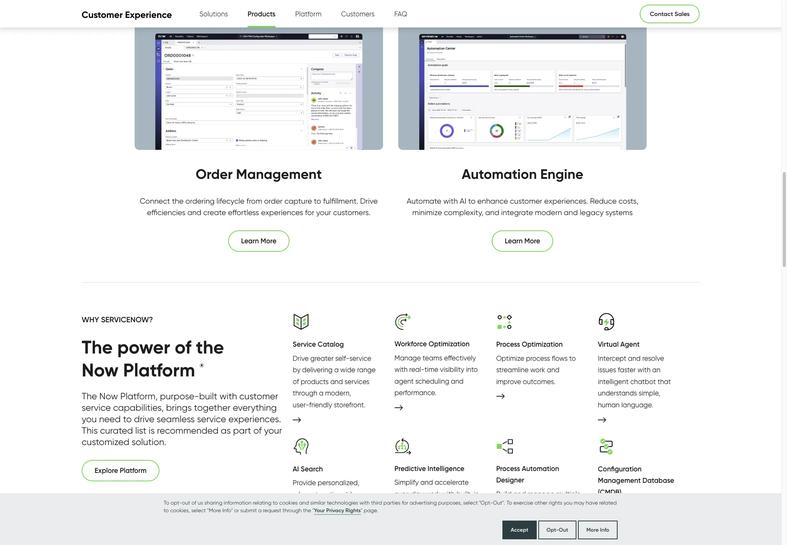 Task type: locate. For each thing, give the bounding box(es) containing it.
through up user‑friendly
[[293, 390, 318, 398]]

contact sales
[[650, 10, 690, 18]]

learn down integrate
[[505, 237, 523, 245]]

and up decisions.
[[639, 514, 652, 522]]

0 horizontal spatial drive
[[293, 354, 309, 363]]

0 vertical spatial select
[[463, 500, 478, 506]]

visibility
[[440, 366, 465, 374], [615, 503, 639, 511]]

order management image image
[[135, 10, 383, 150]]

1 horizontal spatial management
[[598, 477, 641, 485]]

wide
[[341, 366, 356, 374]]

experiences. down "everything"
[[229, 414, 281, 425]]

the now platform, purpose-built with customer service capabilities, brings together everything you need to drive seamless service experiences. this curated list is recommended as part of your customized solution.
[[82, 391, 282, 448]]

process inside 'process automation designer'
[[497, 465, 520, 473]]

more inside more info popup button
[[587, 527, 599, 534]]

0 vertical spatial the
[[82, 336, 113, 359]]

1 horizontal spatial more
[[525, 237, 541, 245]]

chatbot
[[631, 378, 656, 386]]

2 horizontal spatial service
[[350, 354, 372, 363]]

for
[[305, 208, 314, 217], [402, 500, 409, 506]]

1 horizontal spatial learn more
[[505, 237, 541, 245]]

1 horizontal spatial your
[[316, 208, 331, 217]]

intercept and resolve issues faster with an intelligent chatbot that understands simple, human language.
[[598, 354, 671, 409]]

0 vertical spatial into
[[466, 366, 478, 374]]

virtual agent
[[598, 341, 640, 349]]

0 vertical spatial now
[[82, 359, 119, 382]]

0 horizontal spatial experiences.
[[229, 414, 281, 425]]

through inside drive greater self-service by delivering a wide range of products and services through a modern, user‑friendly storefront.
[[293, 390, 318, 398]]

2 learn more from the left
[[505, 237, 541, 245]]

and down relevant,
[[299, 500, 309, 506]]

info"
[[222, 508, 233, 514]]

ordering
[[186, 197, 215, 206]]

work up learning.
[[426, 490, 440, 498]]

effortless
[[228, 208, 259, 217]]

1 vertical spatial process
[[497, 465, 520, 473]]

2 vertical spatial platform
[[120, 467, 147, 475]]

delivering
[[302, 366, 333, 374]]

advertising
[[410, 500, 437, 506]]

the up this
[[82, 391, 97, 402]]

2 horizontal spatial your
[[655, 503, 668, 511]]

0 horizontal spatial learn
[[241, 237, 259, 245]]

0 horizontal spatial management
[[236, 166, 322, 182]]

employees
[[293, 514, 327, 522]]

experiences. inside automate with ai to enhance customer experiences. reduce costs, minimize complexity, and integrate modern and legacy systems
[[545, 197, 588, 206]]

customers. down fulfillment.
[[333, 208, 371, 217]]

optimization up effectively
[[429, 340, 470, 349]]

1 learn more from the left
[[241, 237, 277, 245]]

similar
[[310, 500, 326, 506]]

intelligence
[[428, 465, 465, 473]]

2 horizontal spatial a
[[334, 366, 339, 374]]

human
[[598, 401, 620, 409]]

search
[[293, 503, 314, 511]]

the up employees
[[303, 508, 311, 514]]

0 horizontal spatial more
[[261, 237, 277, 245]]

0 horizontal spatial your
[[264, 425, 282, 436]]

part
[[233, 425, 251, 436]]

process automation designer icon image
[[497, 438, 514, 455]]

out".
[[493, 500, 506, 506]]

more down experiences
[[261, 237, 277, 245]]

automation up enhance
[[462, 166, 537, 182]]

2 vertical spatial your
[[655, 503, 668, 511]]

more left info
[[587, 527, 599, 534]]

your left it
[[655, 503, 668, 511]]

and inside simplify and accelerate everyday work with built-in machine learning.
[[421, 479, 433, 487]]

0 horizontal spatial ai
[[293, 465, 299, 474]]

workflows
[[525, 502, 556, 510]]

automation engine image
[[399, 10, 647, 150]]

into left it
[[641, 503, 653, 511]]

manage teams effectively with real-time visibility into agent scheduling and performance.
[[395, 354, 478, 397]]

and down the predictive intelligence on the right
[[421, 479, 433, 487]]

0 horizontal spatial the
[[172, 197, 184, 206]]

you up this
[[82, 414, 97, 425]]

1 horizontal spatial the
[[196, 336, 224, 359]]

drive inside drive greater self-service by delivering a wide range of products and services through a modern, user‑friendly storefront.
[[293, 354, 309, 363]]

0 vertical spatial work
[[531, 366, 546, 374]]

your inside gain visibility into your it environment and make better decisions.
[[655, 503, 668, 511]]

0 vertical spatial platform
[[295, 10, 322, 18]]

optimization for process optimization
[[522, 341, 563, 349]]

and left 'legacy'
[[564, 208, 578, 217]]

with up 'together'
[[220, 391, 237, 402]]

legacy
[[580, 208, 604, 217]]

0 vertical spatial experiences.
[[545, 197, 588, 206]]

environment
[[598, 514, 637, 522]]

customer up integrate
[[510, 197, 543, 206]]

0 vertical spatial process
[[497, 341, 520, 349]]

resolve
[[643, 354, 665, 363]]

curated
[[100, 425, 133, 436]]

1 horizontal spatial a
[[319, 390, 324, 398]]

platform,
[[120, 391, 158, 402]]

cmdb icon image
[[598, 438, 616, 455]]

results
[[316, 503, 335, 511]]

select down the us
[[191, 508, 206, 514]]

2 vertical spatial service
[[197, 414, 226, 425]]

of inside drive greater self-service by delivering a wide range of products and services through a modern, user‑friendly storefront.
[[293, 378, 299, 386]]

0 horizontal spatial to
[[164, 500, 169, 506]]

through down cookies
[[283, 508, 302, 514]]

and up modern,
[[331, 378, 343, 386]]

1 horizontal spatial learn
[[505, 237, 523, 245]]

and inside connect the ordering lifecycle from order capture to fulfillment. drive efficiencies and create effortless experiences for your customers.
[[188, 208, 202, 217]]

better
[[598, 526, 618, 534]]

solutions link
[[200, 0, 228, 28]]

servicenow?
[[101, 315, 153, 324]]

service up need
[[82, 402, 111, 413]]

through inside to opt-out of us sharing information relating to cookies and similar technologies with third parties for advertising purposes, select "opt-out".  to exercise other rights you may have related to cookies, select "more info" or submit a request through the "
[[283, 508, 302, 514]]

customers. inside connect the ordering lifecycle from order capture to fulfillment. drive efficiencies and create effortless experiences for your customers.
[[333, 208, 371, 217]]

parties
[[384, 500, 401, 506]]

and down results
[[329, 514, 341, 522]]

with up purposes,
[[442, 490, 455, 498]]

1 " from the left
[[313, 508, 314, 514]]

and
[[188, 208, 202, 217], [486, 208, 500, 217], [564, 208, 578, 217], [628, 354, 641, 363], [547, 366, 560, 374], [451, 377, 464, 386], [331, 378, 343, 386], [421, 479, 433, 487], [514, 490, 526, 498], [299, 500, 309, 506], [329, 514, 341, 522], [639, 514, 652, 522]]

management down configuration
[[598, 477, 641, 485]]

understands
[[598, 390, 637, 398]]

1 vertical spatial the
[[196, 336, 224, 359]]

1 vertical spatial drive
[[293, 354, 309, 363]]

1 learn from the left
[[241, 237, 259, 245]]

0 vertical spatial your
[[316, 208, 331, 217]]

to opt-out of us sharing information relating to cookies and similar technologies with third parties for advertising purposes, select "opt-out".  to exercise other rights you may have related to cookies, select "more info" or submit a request through the "
[[164, 500, 617, 514]]

1 horizontal spatial experiences.
[[545, 197, 588, 206]]

more down integrate
[[525, 237, 541, 245]]

learn down effortless
[[241, 237, 259, 245]]

0 vertical spatial customer
[[510, 197, 543, 206]]

relevant,
[[293, 491, 320, 499]]

learn more link down integrate
[[492, 231, 554, 252]]

you down multiple
[[564, 500, 573, 506]]

learn more for management
[[241, 237, 277, 245]]

third
[[371, 500, 382, 506]]

your
[[316, 208, 331, 217], [264, 425, 282, 436], [655, 503, 668, 511]]

for down the capture
[[305, 208, 314, 217]]

agent
[[395, 377, 414, 386]]

products
[[248, 10, 276, 18]]

1 vertical spatial automation
[[522, 465, 560, 473]]

1 vertical spatial your
[[264, 425, 282, 436]]

to inside automate with ai to enhance customer experiences. reduce costs, minimize complexity, and integrate modern and legacy systems
[[469, 197, 476, 206]]

improve
[[497, 378, 522, 386]]

" left page.
[[361, 508, 363, 514]]

visibility inside manage teams effectively with real-time visibility into agent scheduling and performance.
[[440, 366, 465, 374]]

a down 'products'
[[319, 390, 324, 398]]

visibility down effectively
[[440, 366, 465, 374]]

contact sales link
[[640, 4, 700, 23]]

0 vertical spatial for
[[305, 208, 314, 217]]

the up 'efficiencies'
[[172, 197, 184, 206]]

optimize process flows to streamline work and improve outcomes.
[[497, 354, 576, 386]]

1 horizontal spatial optimization
[[522, 341, 563, 349]]

0 horizontal spatial learn more link
[[228, 231, 290, 252]]

time
[[425, 366, 439, 374]]

1 horizontal spatial into
[[641, 503, 653, 511]]

automation up manage
[[522, 465, 560, 473]]

out
[[182, 500, 190, 506]]

2 learn more link from the left
[[492, 231, 554, 252]]

outcomes.
[[523, 378, 556, 386]]

management up order
[[236, 166, 322, 182]]

2 process from the top
[[497, 465, 520, 473]]

1 horizontal spatial select
[[463, 500, 478, 506]]

work
[[531, 366, 546, 374], [426, 490, 440, 498]]

customers. inside provide personalized, relevant, actionable search results to employees and customers.
[[343, 514, 377, 522]]

drive right fulfillment.
[[360, 197, 378, 206]]

process for process optimization
[[497, 341, 520, 349]]

and down ordering
[[188, 208, 202, 217]]

automate
[[407, 197, 442, 206]]

simplify
[[395, 479, 419, 487]]

1 vertical spatial customers.
[[343, 514, 377, 522]]

and up exercise
[[514, 490, 526, 498]]

drive greater self-service by delivering a wide range of products and services through a modern, user‑friendly storefront.
[[293, 354, 376, 409]]

1 vertical spatial platform
[[123, 359, 195, 382]]

platform inside the power of the now platform ®
[[123, 359, 195, 382]]

1 vertical spatial through
[[283, 508, 302, 514]]

2 horizontal spatial the
[[303, 508, 311, 514]]

service down 'together'
[[197, 414, 226, 425]]

process for process automation designer
[[497, 465, 520, 473]]

1 the from the top
[[82, 336, 113, 359]]

the inside the power of the now platform ®
[[82, 336, 113, 359]]

service up range
[[350, 354, 372, 363]]

0 horizontal spatial you
[[82, 414, 97, 425]]

and inside provide personalized, relevant, actionable search results to employees and customers.
[[329, 514, 341, 522]]

1 vertical spatial for
[[402, 500, 409, 506]]

and down flows on the right bottom of page
[[547, 366, 560, 374]]

a inside to opt-out of us sharing information relating to cookies and similar technologies with third parties for advertising purposes, select "opt-out".  to exercise other rights you may have related to cookies, select "more info" or submit a request through the "
[[258, 508, 262, 514]]

0 vertical spatial ai
[[460, 197, 467, 206]]

1 horizontal spatial visibility
[[615, 503, 639, 511]]

learn more link down effortless
[[228, 231, 290, 252]]

for down everyday at right
[[402, 500, 409, 506]]

1 vertical spatial work
[[426, 490, 440, 498]]

1 vertical spatial visibility
[[615, 503, 639, 511]]

0 vertical spatial customers.
[[333, 208, 371, 217]]

0 horizontal spatial learn more
[[241, 237, 277, 245]]

experiences
[[261, 208, 303, 217]]

optimization
[[429, 340, 470, 349], [522, 341, 563, 349]]

1 horizontal spatial you
[[564, 500, 573, 506]]

2 the from the top
[[82, 391, 97, 402]]

experiences. up modern
[[545, 197, 588, 206]]

1 vertical spatial experiences.
[[229, 414, 281, 425]]

connect the ordering lifecycle from order capture to fulfillment. drive efficiencies and create effortless experiences for your customers.
[[140, 197, 378, 217]]

predictive intelligence
[[395, 465, 465, 473]]

ai up complexity,
[[460, 197, 467, 206]]

to inside the now platform, purpose-built with customer service capabilities, brings together everything you need to drive seamless service experiences. this curated list is recommended as part of your customized solution.
[[123, 414, 132, 425]]

exercise
[[514, 500, 534, 506]]

0 vertical spatial management
[[236, 166, 322, 182]]

select down built-
[[463, 500, 478, 506]]

0 horizontal spatial into
[[466, 366, 478, 374]]

customized
[[82, 437, 129, 448]]

0 vertical spatial a
[[334, 366, 339, 374]]

1 horizontal spatial ai
[[460, 197, 467, 206]]

0 vertical spatial visibility
[[440, 366, 465, 374]]

to down the build
[[507, 500, 513, 506]]

with down multiple
[[558, 502, 571, 510]]

1 horizontal spatial drive
[[360, 197, 378, 206]]

0 horizontal spatial a
[[258, 508, 262, 514]]

process optimization icon image
[[497, 313, 514, 331]]

and inside gain visibility into your it environment and make better decisions.
[[639, 514, 652, 522]]

1 vertical spatial service
[[82, 402, 111, 413]]

2 horizontal spatial more
[[587, 527, 599, 534]]

more for management
[[261, 237, 277, 245]]

0 horizontal spatial work
[[426, 490, 440, 498]]

of
[[175, 336, 191, 359], [293, 378, 299, 386], [254, 425, 262, 436], [192, 500, 196, 506]]

0 vertical spatial service
[[350, 354, 372, 363]]

privacy
[[326, 507, 344, 514]]

the inside the now platform, purpose-built with customer service capabilities, brings together everything you need to drive seamless service experiences. this curated list is recommended as part of your customized solution.
[[82, 391, 97, 402]]

0 vertical spatial through
[[293, 390, 318, 398]]

with up page.
[[360, 500, 370, 506]]

more for engine
[[525, 237, 541, 245]]

learn more down effortless
[[241, 237, 277, 245]]

service
[[293, 341, 316, 349]]

0 horizontal spatial for
[[305, 208, 314, 217]]

1 vertical spatial management
[[598, 477, 641, 485]]

2 " from the left
[[361, 508, 363, 514]]

your privacy rights " page.
[[314, 507, 378, 514]]

customers. down page.
[[343, 514, 377, 522]]

1 learn more link from the left
[[228, 231, 290, 252]]

from
[[247, 197, 262, 206]]

visibility up "environment" on the bottom right of the page
[[615, 503, 639, 511]]

1 horizontal spatial for
[[402, 500, 409, 506]]

learn more link for management
[[228, 231, 290, 252]]

with up complexity,
[[444, 197, 458, 206]]

built-
[[457, 490, 474, 498]]

and inside optimize process flows to streamline work and improve outcomes.
[[547, 366, 560, 374]]

1 vertical spatial into
[[641, 503, 653, 511]]

order
[[264, 197, 283, 206]]

0 horizontal spatial "
[[313, 508, 314, 514]]

2 learn from the left
[[505, 237, 523, 245]]

1 process from the top
[[497, 341, 520, 349]]

0 horizontal spatial customer
[[239, 391, 278, 402]]

the
[[82, 336, 113, 359], [82, 391, 97, 402]]

0 vertical spatial drive
[[360, 197, 378, 206]]

learn more down integrate
[[505, 237, 541, 245]]

1 horizontal spatial work
[[531, 366, 546, 374]]

your down fulfillment.
[[316, 208, 331, 217]]

workforce
[[395, 340, 427, 349]]

into down effectively
[[466, 366, 478, 374]]

1 horizontal spatial customer
[[510, 197, 543, 206]]

0 horizontal spatial select
[[191, 508, 206, 514]]

2 vertical spatial the
[[303, 508, 311, 514]]

0 horizontal spatial visibility
[[440, 366, 465, 374]]

ai search
[[293, 465, 323, 474]]

customer inside the now platform, purpose-built with customer service capabilities, brings together everything you need to drive seamless service experiences. this curated list is recommended as part of your customized solution.
[[239, 391, 278, 402]]

1 vertical spatial customer
[[239, 391, 278, 402]]

management inside configuration management database (cmdb)
[[598, 477, 641, 485]]

and down effectively
[[451, 377, 464, 386]]

services
[[345, 378, 370, 386]]

learn
[[241, 237, 259, 245], [505, 237, 523, 245]]

with up "agent"
[[395, 366, 408, 374]]

opt-
[[171, 500, 182, 506]]

your down "everything"
[[264, 425, 282, 436]]

to left opt-
[[164, 500, 169, 506]]

you inside the now platform, purpose-built with customer service capabilities, brings together everything you need to drive seamless service experiences. this curated list is recommended as part of your customized solution.
[[82, 414, 97, 425]]

1 horizontal spatial to
[[507, 500, 513, 506]]

2 vertical spatial a
[[258, 508, 262, 514]]

process up optimize
[[497, 341, 520, 349]]

1 vertical spatial select
[[191, 508, 206, 514]]

a down relating
[[258, 508, 262, 514]]

learn for order
[[241, 237, 259, 245]]

decisions.
[[619, 526, 650, 534]]

the up ®
[[196, 336, 224, 359]]

a
[[334, 366, 339, 374], [319, 390, 324, 398], [258, 508, 262, 514]]

to inside provide personalized, relevant, actionable search results to employees and customers.
[[337, 503, 344, 511]]

optimization up process
[[522, 341, 563, 349]]

" up employees
[[313, 508, 314, 514]]

1 vertical spatial a
[[319, 390, 324, 398]]

1 vertical spatial you
[[564, 500, 573, 506]]

0 horizontal spatial optimization
[[429, 340, 470, 349]]

with inside the now platform, purpose-built with customer service capabilities, brings together everything you need to drive seamless service experiences. this curated list is recommended as part of your customized solution.
[[220, 391, 237, 402]]

1 to from the left
[[164, 500, 169, 506]]

complex
[[497, 502, 523, 510]]

with up chatbot
[[638, 366, 651, 374]]

0 vertical spatial the
[[172, 197, 184, 206]]

solution.
[[132, 437, 166, 448]]

the down why
[[82, 336, 113, 359]]

a left 'wide'
[[334, 366, 339, 374]]

issues
[[598, 366, 617, 374]]

drive up by
[[293, 354, 309, 363]]

everyday
[[395, 490, 424, 498]]

your inside connect the ordering lifecycle from order capture to fulfillment. drive efficiencies and create effortless experiences for your customers.
[[316, 208, 331, 217]]

work down process
[[531, 366, 546, 374]]

predictive intelligence icon image
[[395, 438, 412, 455]]

your inside the now platform, purpose-built with customer service capabilities, brings together everything you need to drive seamless service experiences. this curated list is recommended as part of your customized solution.
[[264, 425, 282, 436]]

1 vertical spatial now
[[99, 391, 118, 402]]

1 horizontal spatial learn more link
[[492, 231, 554, 252]]

experience
[[125, 9, 172, 20]]

ai left the search
[[293, 465, 299, 474]]

relating
[[253, 500, 272, 506]]

visibility inside gain visibility into your it environment and make better decisions.
[[615, 503, 639, 511]]

need
[[99, 414, 121, 425]]

1 horizontal spatial "
[[361, 508, 363, 514]]

1 vertical spatial the
[[82, 391, 97, 402]]

and up "faster"
[[628, 354, 641, 363]]

you
[[82, 414, 97, 425], [564, 500, 573, 506]]

for inside to opt-out of us sharing information relating to cookies and similar technologies with third parties for advertising purposes, select "opt-out".  to exercise other rights you may have related to cookies, select "more info" or submit a request through the "
[[402, 500, 409, 506]]

process up designer
[[497, 465, 520, 473]]

customer up "everything"
[[239, 391, 278, 402]]

opt-out button
[[538, 521, 577, 540]]

0 vertical spatial you
[[82, 414, 97, 425]]



Task type: describe. For each thing, give the bounding box(es) containing it.
to inside optimize process flows to streamline work and improve outcomes.
[[570, 354, 576, 363]]

learning.
[[424, 502, 451, 510]]

brings
[[166, 402, 192, 413]]

recommended
[[157, 425, 219, 436]]

in
[[474, 490, 479, 498]]

platform link
[[295, 0, 322, 28]]

order management
[[196, 166, 322, 182]]

page.
[[364, 508, 378, 514]]

connect
[[140, 197, 170, 206]]

to inside connect the ordering lifecycle from order capture to fulfillment. drive efficiencies and create effortless experiences for your customers.
[[314, 197, 321, 206]]

go to servicenow account image
[[694, 10, 704, 20]]

and inside drive greater self-service by delivering a wide range of products and services through a modern, user‑friendly storefront.
[[331, 378, 343, 386]]

order
[[196, 166, 233, 182]]

and inside build and manage multiple complex workflows with no-code playbooks.
[[514, 490, 526, 498]]

the inside the power of the now platform ®
[[196, 336, 224, 359]]

agent
[[621, 341, 640, 349]]

"more
[[207, 508, 221, 514]]

together
[[194, 402, 231, 413]]

provide
[[293, 479, 316, 487]]

real-
[[410, 366, 425, 374]]

accept button
[[503, 521, 537, 540]]

for inside connect the ordering lifecycle from order capture to fulfillment. drive efficiencies and create effortless experiences for your customers.
[[305, 208, 314, 217]]

lifecycle
[[217, 197, 245, 206]]

the for power
[[82, 336, 113, 359]]

it
[[670, 503, 675, 511]]

your privacy rights link
[[314, 507, 361, 515]]

customer experience
[[82, 9, 172, 20]]

work inside simplify and accelerate everyday work with built-in machine learning.
[[426, 490, 440, 498]]

with inside the intercept and resolve issues faster with an intelligent chatbot that understands simple, human language.
[[638, 366, 651, 374]]

drive
[[134, 414, 155, 425]]

complexity,
[[444, 208, 484, 217]]

storefront.
[[334, 401, 366, 409]]

with inside automate with ai to enhance customer experiences. reduce costs, minimize complexity, and integrate modern and legacy systems
[[444, 197, 458, 206]]

customer
[[82, 9, 123, 20]]

and inside the intercept and resolve issues faster with an intelligent chatbot that understands simple, human language.
[[628, 354, 641, 363]]

workforce optimization icon image
[[395, 313, 412, 330]]

why
[[82, 315, 99, 324]]

now inside the now platform, purpose-built with customer service capabilities, brings together everything you need to drive seamless service experiences. this curated list is recommended as part of your customized solution.
[[99, 391, 118, 402]]

contact
[[650, 10, 674, 18]]

opt-out
[[547, 527, 569, 534]]

and inside to opt-out of us sharing information relating to cookies and similar technologies with third parties for advertising purposes, select "opt-out".  to exercise other rights you may have related to cookies, select "more info" or submit a request through the "
[[299, 500, 309, 506]]

language.
[[622, 401, 654, 409]]

faq link
[[395, 0, 408, 28]]

automation inside 'process automation designer'
[[522, 465, 560, 473]]

accept
[[511, 527, 529, 534]]

your
[[314, 507, 325, 514]]

customer inside automate with ai to enhance customer experiences. reduce costs, minimize complexity, and integrate modern and legacy systems
[[510, 197, 543, 206]]

products
[[301, 378, 329, 386]]

enhance
[[478, 197, 508, 206]]

range
[[357, 366, 376, 374]]

catalog
[[318, 341, 344, 349]]

(cmdb)
[[598, 489, 622, 497]]

modern,
[[325, 390, 351, 398]]

of inside the power of the now platform ®
[[175, 336, 191, 359]]

configuration management database (cmdb)
[[598, 465, 675, 497]]

1 vertical spatial ai
[[293, 465, 299, 474]]

us
[[198, 500, 203, 506]]

create
[[203, 208, 226, 217]]

cookies,
[[170, 508, 190, 514]]

or
[[234, 508, 239, 514]]

2 to from the left
[[507, 500, 513, 506]]

purposes,
[[438, 500, 462, 506]]

learn more link for engine
[[492, 231, 554, 252]]

list
[[135, 425, 147, 436]]

simple,
[[639, 390, 661, 398]]

capabilities,
[[113, 402, 164, 413]]

gain
[[598, 503, 613, 511]]

now inside the power of the now platform ®
[[82, 359, 119, 382]]

database
[[643, 477, 675, 485]]

may
[[574, 500, 585, 506]]

that
[[658, 378, 671, 386]]

optimization for workforce optimization
[[429, 340, 470, 349]]

the power of the now platform ®
[[82, 336, 224, 382]]

ai search icon image
[[293, 438, 310, 455]]

service catalog icon image
[[293, 313, 310, 331]]

efficiencies
[[147, 208, 186, 217]]

and inside manage teams effectively with real-time visibility into agent scheduling and performance.
[[451, 377, 464, 386]]

with inside build and manage multiple complex workflows with no-code playbooks.
[[558, 502, 571, 510]]

explore platform
[[95, 467, 147, 475]]

the for now
[[82, 391, 97, 402]]

faq
[[395, 10, 408, 18]]

you inside to opt-out of us sharing information relating to cookies and similar technologies with third parties for advertising purposes, select "opt-out".  to exercise other rights you may have related to cookies, select "more info" or submit a request through the "
[[564, 500, 573, 506]]

the inside to opt-out of us sharing information relating to cookies and similar technologies with third parties for advertising purposes, select "opt-out".  to exercise other rights you may have related to cookies, select "more info" or submit a request through the "
[[303, 508, 311, 514]]

0 horizontal spatial service
[[82, 402, 111, 413]]

modern
[[535, 208, 562, 217]]

build and manage multiple complex workflows with no-code playbooks.
[[497, 490, 581, 522]]

fulfillment.
[[323, 197, 358, 206]]

learn more for engine
[[505, 237, 541, 245]]

with inside manage teams effectively with real-time visibility into agent scheduling and performance.
[[395, 366, 408, 374]]

work inside optimize process flows to streamline work and improve outcomes.
[[531, 366, 546, 374]]

experiences. inside the now platform, purpose-built with customer service capabilities, brings together everything you need to drive seamless service experiences. this curated list is recommended as part of your customized solution.
[[229, 414, 281, 425]]

0 vertical spatial automation
[[462, 166, 537, 182]]

into inside gain visibility into your it environment and make better decisions.
[[641, 503, 653, 511]]

of inside to opt-out of us sharing information relating to cookies and similar technologies with third parties for advertising purposes, select "opt-out".  to exercise other rights you may have related to cookies, select "more info" or submit a request through the "
[[192, 500, 196, 506]]

ai inside automate with ai to enhance customer experiences. reduce costs, minimize complexity, and integrate modern and legacy systems
[[460, 197, 467, 206]]

rights
[[346, 507, 361, 514]]

costs,
[[619, 197, 639, 206]]

the inside connect the ordering lifecycle from order capture to fulfillment. drive efficiencies and create effortless experiences for your customers.
[[172, 197, 184, 206]]

scheduling
[[416, 377, 450, 386]]

cookies
[[279, 500, 298, 506]]

this
[[82, 425, 98, 436]]

learn for automation
[[505, 237, 523, 245]]

gain visibility into your it environment and make better decisions.
[[598, 503, 675, 534]]

why servicenow?
[[82, 315, 153, 324]]

and down enhance
[[486, 208, 500, 217]]

into inside manage teams effectively with real-time visibility into agent scheduling and performance.
[[466, 366, 478, 374]]

of inside the now platform, purpose-built with customer service capabilities, brings together everything you need to drive seamless service experiences. this curated list is recommended as part of your customized solution.
[[254, 425, 262, 436]]

explore
[[95, 467, 118, 475]]

service inside drive greater self-service by delivering a wide range of products and services through a modern, user‑friendly storefront.
[[350, 354, 372, 363]]

optimize
[[497, 354, 525, 363]]

" inside to opt-out of us sharing information relating to cookies and similar technologies with third parties for advertising purposes, select "opt-out".  to exercise other rights you may have related to cookies, select "more info" or submit a request through the "
[[313, 508, 314, 514]]

virtual agent icon image
[[598, 313, 616, 331]]

management for configuration management database (cmdb)
[[598, 477, 641, 485]]

management for order management
[[236, 166, 322, 182]]

process optimization
[[497, 341, 563, 349]]

process automation designer
[[497, 465, 560, 485]]

minimize
[[413, 208, 442, 217]]

drive inside connect the ordering lifecycle from order capture to fulfillment. drive efficiencies and create effortless experiences for your customers.
[[360, 197, 378, 206]]

more info button
[[578, 521, 618, 540]]

machine
[[395, 502, 422, 510]]

with inside to opt-out of us sharing information relating to cookies and similar technologies with third parties for advertising purposes, select "opt-out".  to exercise other rights you may have related to cookies, select "more info" or submit a request through the "
[[360, 500, 370, 506]]

1 horizontal spatial service
[[197, 414, 226, 425]]

automation engine
[[462, 166, 584, 182]]

with inside simplify and accelerate everyday work with built-in machine learning.
[[442, 490, 455, 498]]

out
[[559, 527, 569, 534]]

request
[[263, 508, 281, 514]]

manage
[[395, 354, 421, 362]]

code
[[508, 514, 524, 522]]

" inside your privacy rights " page.
[[361, 508, 363, 514]]



Task type: vqa. For each thing, say whether or not it's contained in the screenshot.
deflect
no



